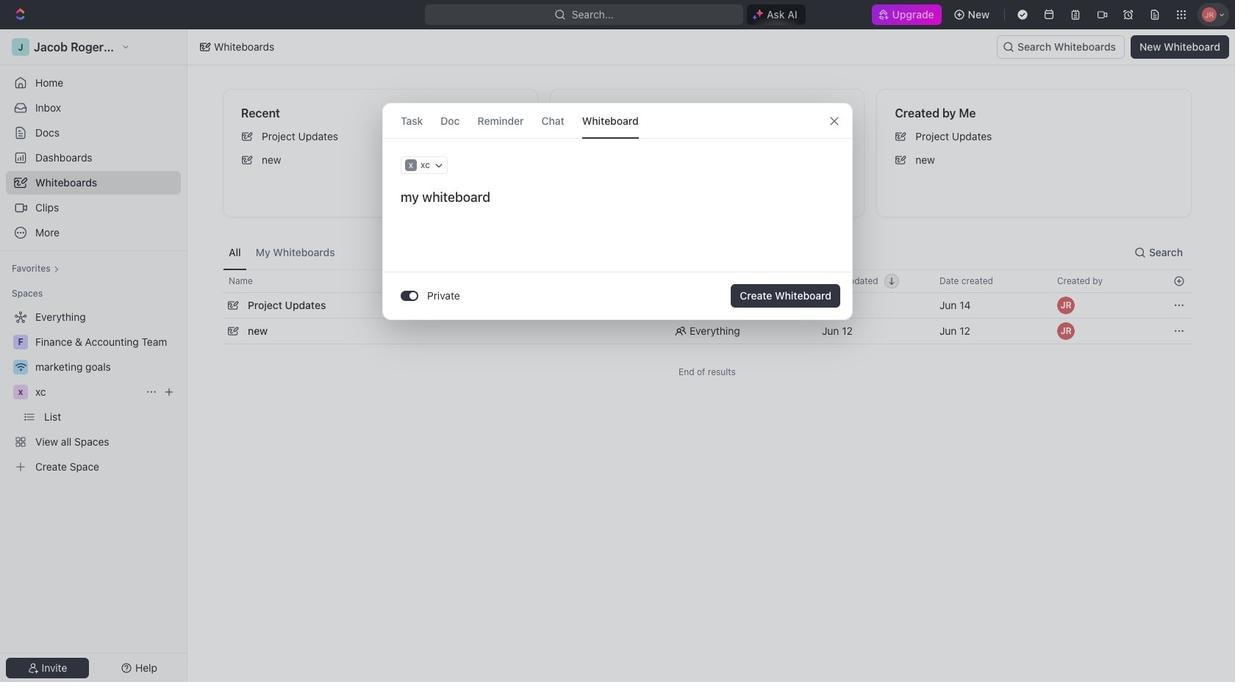 Task type: describe. For each thing, give the bounding box(es) containing it.
2 row from the top
[[223, 291, 1192, 321]]

Name this Whiteboard... field
[[383, 189, 852, 206]]

1 row from the top
[[223, 270, 1192, 293]]

xc, , element
[[13, 385, 28, 400]]

2 jacob rogers, , element from the top
[[1057, 323, 1075, 340]]



Task type: vqa. For each thing, say whether or not it's contained in the screenshot.
the Add Task
no



Task type: locate. For each thing, give the bounding box(es) containing it.
jacob rogers, , element
[[1057, 297, 1075, 315], [1057, 323, 1075, 340]]

tab list
[[223, 235, 341, 270]]

0 vertical spatial jacob rogers, , element
[[1057, 297, 1075, 315]]

1 vertical spatial jacob rogers, , element
[[1057, 323, 1075, 340]]

1 jacob rogers, , element from the top
[[1057, 297, 1075, 315]]

3 row from the top
[[223, 317, 1192, 346]]

dialog
[[382, 103, 853, 321]]

row
[[223, 270, 1192, 293], [223, 291, 1192, 321], [223, 317, 1192, 346]]

sidebar navigation
[[0, 29, 187, 683]]

table
[[223, 270, 1192, 346]]



